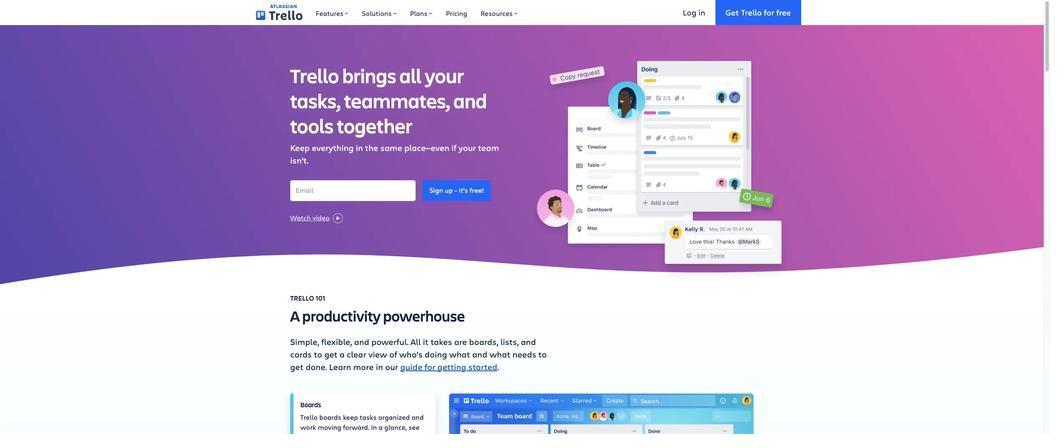 Task type: locate. For each thing, give the bounding box(es) containing it.
1 what from the left
[[449, 349, 470, 360]]

to
[[314, 349, 322, 360], [539, 349, 547, 360], [376, 433, 383, 434], [397, 433, 404, 434]]

in
[[699, 7, 706, 17], [356, 142, 363, 154], [376, 361, 383, 373]]

0 horizontal spatial a
[[340, 349, 345, 360]]

your right if on the left
[[459, 142, 476, 154]]

1 horizontal spatial what
[[490, 349, 511, 360]]

organized
[[379, 413, 410, 422]]

teammates,
[[344, 88, 450, 114]]

learn
[[329, 361, 351, 373]]

simple,
[[290, 336, 319, 347]]

in right log
[[699, 7, 706, 17]]

pricing
[[446, 9, 467, 18]]

1 vertical spatial a
[[379, 423, 383, 432]]

in left the our
[[376, 361, 383, 373]]

guide
[[400, 361, 423, 373]]

0 vertical spatial everything
[[312, 142, 354, 154]]

boards
[[300, 400, 321, 409]]

solutions
[[362, 9, 392, 18]]

a right in
[[379, 423, 383, 432]]

takes
[[431, 336, 452, 347]]

1 horizontal spatial a
[[379, 423, 383, 432]]

watch video link
[[290, 213, 343, 224]]

0 vertical spatial a
[[340, 349, 345, 360]]

sign up - it's free!
[[430, 186, 484, 195]]

pricing link
[[439, 0, 474, 25]]

a up the learn
[[340, 349, 345, 360]]

tasks,
[[290, 88, 341, 114]]

2 horizontal spatial in
[[699, 7, 706, 17]]

your
[[425, 62, 464, 89], [459, 142, 476, 154]]

powerful.
[[372, 336, 409, 347]]

1 horizontal spatial in
[[376, 361, 383, 373]]

0 horizontal spatial for
[[425, 361, 436, 373]]

trello 101 a productivity powerhouse
[[290, 294, 465, 326]]

1 vertical spatial get
[[290, 361, 304, 373]]

powerhouse
[[383, 306, 465, 326]]

resources button
[[474, 0, 525, 25]]

all
[[400, 62, 422, 89]]

up
[[445, 186, 453, 195]]

place—even
[[405, 142, 450, 154]]

doing
[[425, 349, 447, 360]]

a
[[340, 349, 345, 360], [379, 423, 383, 432]]

everything inside boards trello boards keep tasks organized and work moving forward. in a glance, see everything from "things to do" to "a
[[300, 433, 334, 434]]

get
[[324, 349, 338, 360], [290, 361, 304, 373]]

for
[[764, 7, 775, 17], [425, 361, 436, 373]]

atlassian trello image
[[256, 5, 302, 20]]

"things
[[352, 433, 375, 434]]

simple, flexible, and powerful. all it takes are boards, lists, and cards to get a clear view of who's doing what and what needs to get done. learn more in our
[[290, 336, 547, 373]]

watch video
[[290, 213, 330, 222]]

getting
[[438, 361, 467, 373]]

everything down 'work'
[[300, 433, 334, 434]]

what
[[449, 349, 470, 360], [490, 349, 511, 360]]

0 horizontal spatial in
[[356, 142, 363, 154]]

2 vertical spatial in
[[376, 361, 383, 373]]

video
[[313, 213, 330, 222]]

plans button
[[404, 0, 439, 25]]

0 vertical spatial get
[[324, 349, 338, 360]]

if
[[452, 142, 457, 154]]

your right the all
[[425, 62, 464, 89]]

do"
[[385, 433, 395, 434]]

everything down the tools
[[312, 142, 354, 154]]

1 vertical spatial for
[[425, 361, 436, 373]]

-
[[455, 186, 457, 195]]

what up the .
[[490, 349, 511, 360]]

for down doing
[[425, 361, 436, 373]]

in left the
[[356, 142, 363, 154]]

flexible,
[[321, 336, 352, 347]]

features
[[316, 9, 344, 18]]

everything
[[312, 142, 354, 154], [300, 433, 334, 434]]

.
[[498, 361, 499, 373]]

and
[[454, 88, 487, 114], [354, 336, 369, 347], [521, 336, 536, 347], [472, 349, 488, 360], [412, 413, 424, 422]]

same
[[380, 142, 402, 154]]

get down cards
[[290, 361, 304, 373]]

keep
[[343, 413, 358, 422]]

1 vertical spatial your
[[459, 142, 476, 154]]

boards,
[[469, 336, 499, 347]]

the
[[365, 142, 378, 154]]

to up done.
[[314, 349, 322, 360]]

101
[[316, 294, 325, 303]]

tools
[[290, 113, 334, 139]]

forward.
[[343, 423, 370, 432]]

boards trello boards keep tasks organized and work moving forward. in a glance, see everything from "things to do" to "a
[[300, 400, 424, 434]]

isn't.
[[290, 155, 309, 166]]

a
[[290, 306, 300, 326]]

solutions button
[[355, 0, 404, 25]]

get trello for free
[[726, 7, 791, 17]]

and inside trello brings all your tasks, teammates, and tools together keep everything in the same place—even if your team isn't.
[[454, 88, 487, 114]]

for left free at the top right of the page
[[764, 7, 775, 17]]

0 horizontal spatial what
[[449, 349, 470, 360]]

features button
[[309, 0, 355, 25]]

1 vertical spatial in
[[356, 142, 363, 154]]

trello inside trello brings all your tasks, teammates, and tools together keep everything in the same place—even if your team isn't.
[[290, 62, 339, 89]]

an illustration showing different features of a trello board image
[[529, 54, 794, 287]]

0 vertical spatial for
[[764, 7, 775, 17]]

in
[[371, 423, 377, 432]]

0 vertical spatial in
[[699, 7, 706, 17]]

what down are
[[449, 349, 470, 360]]

1 vertical spatial everything
[[300, 433, 334, 434]]

productivity
[[302, 306, 381, 326]]

trello inside trello 101 a productivity powerhouse
[[290, 294, 314, 303]]

2 what from the left
[[490, 349, 511, 360]]

glance,
[[384, 423, 407, 432]]

from
[[336, 433, 350, 434]]

1 horizontal spatial for
[[764, 7, 775, 17]]

of
[[389, 349, 397, 360]]

needs
[[513, 349, 537, 360]]

a inside boards trello boards keep tasks organized and work moving forward. in a glance, see everything from "things to do" to "a
[[379, 423, 383, 432]]

get down "flexible," on the bottom of the page
[[324, 349, 338, 360]]

trello
[[741, 7, 762, 17], [290, 62, 339, 89], [290, 294, 314, 303], [300, 413, 318, 422]]



Task type: vqa. For each thing, say whether or not it's contained in the screenshot.
Primary element on the top
no



Task type: describe. For each thing, give the bounding box(es) containing it.
cards
[[290, 349, 312, 360]]

our
[[385, 361, 398, 373]]

brings
[[342, 62, 396, 89]]

to down in
[[376, 433, 383, 434]]

to right needs
[[539, 349, 547, 360]]

plans
[[410, 9, 428, 18]]

free
[[777, 7, 791, 17]]

view
[[369, 349, 387, 360]]

for inside "link"
[[764, 7, 775, 17]]

watch
[[290, 213, 311, 222]]

work
[[300, 423, 316, 432]]

1 horizontal spatial get
[[324, 349, 338, 360]]

trello brings all your tasks, teammates, and tools together keep everything in the same place—even if your team isn't.
[[290, 62, 499, 166]]

a inside simple, flexible, and powerful. all it takes are boards, lists, and cards to get a clear view of who's doing what and what needs to get done. learn more in our
[[340, 349, 345, 360]]

and inside boards trello boards keep tasks organized and work moving forward. in a glance, see everything from "things to do" to "a
[[412, 413, 424, 422]]

who's
[[399, 349, 423, 360]]

started
[[469, 361, 498, 373]]

Email email field
[[290, 180, 416, 201]]

sign
[[430, 186, 443, 195]]

log in
[[683, 7, 706, 17]]

it
[[423, 336, 429, 347]]

guide for getting started link
[[400, 361, 498, 373]]

more
[[353, 361, 374, 373]]

get trello for free link
[[716, 0, 801, 25]]

get
[[726, 7, 739, 17]]

it's
[[459, 186, 468, 195]]

in inside trello brings all your tasks, teammates, and tools together keep everything in the same place—even if your team isn't.
[[356, 142, 363, 154]]

everything inside trello brings all your tasks, teammates, and tools together keep everything in the same place—even if your team isn't.
[[312, 142, 354, 154]]

done.
[[306, 361, 327, 373]]

resources
[[481, 9, 513, 18]]

sign up - it's free! button
[[423, 180, 491, 201]]

see
[[409, 423, 420, 432]]

moving
[[318, 423, 341, 432]]

together
[[337, 113, 413, 139]]

trello inside "link"
[[741, 7, 762, 17]]

lists,
[[501, 336, 519, 347]]

0 horizontal spatial get
[[290, 361, 304, 373]]

trello inside boards trello boards keep tasks organized and work moving forward. in a glance, see everything from "things to do" to "a
[[300, 413, 318, 422]]

are
[[454, 336, 467, 347]]

0 vertical spatial your
[[425, 62, 464, 89]]

boards
[[319, 413, 341, 422]]

to down glance,
[[397, 433, 404, 434]]

all
[[411, 336, 421, 347]]

log in link
[[673, 0, 716, 25]]

keep
[[290, 142, 310, 154]]

log
[[683, 7, 697, 17]]

guide for getting started .
[[400, 361, 499, 373]]

in inside simple, flexible, and powerful. all it takes are boards, lists, and cards to get a clear view of who's doing what and what needs to get done. learn more in our
[[376, 361, 383, 373]]

tasks
[[360, 413, 377, 422]]

free!
[[470, 186, 484, 195]]

clear
[[347, 349, 366, 360]]

team
[[478, 142, 499, 154]]



